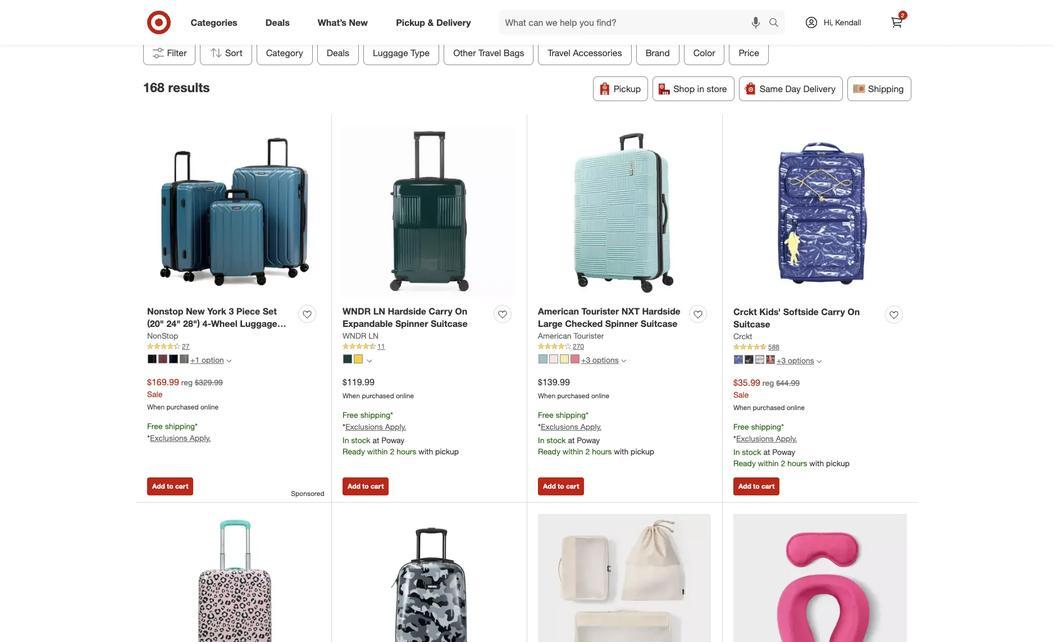 Task type: vqa. For each thing, say whether or not it's contained in the screenshot.
"Trending"
no



Task type: describe. For each thing, give the bounding box(es) containing it.
$169.99
[[147, 377, 179, 388]]

$119.99 when purchased online
[[343, 377, 414, 400]]

piece
[[236, 305, 260, 317]]

pickup for $119.99
[[436, 447, 459, 456]]

deals for deals link
[[266, 17, 290, 28]]

add for wndr ln hardside carry on expandable spinner suitcase
[[348, 482, 361, 491]]

cart for nonstop new york 3 piece set (20" 24" 28") 4-wheel luggage set + 2 packing cubes
[[175, 482, 188, 491]]

mint green image
[[539, 355, 548, 364]]

burgundy image
[[158, 355, 167, 364]]

2 for american tourister nxt hardside large checked spinner suitcase
[[586, 447, 590, 456]]

wndr ln
[[343, 331, 379, 341]]

crckt link
[[734, 331, 753, 342]]

ln for wndr ln hardside carry on expandable spinner suitcase
[[374, 305, 386, 317]]

0 horizontal spatial set
[[147, 331, 161, 342]]

brand
[[646, 47, 670, 58]]

packing
[[179, 331, 213, 342]]

apply. for suitcase
[[776, 434, 798, 443]]

american for american tourister
[[538, 331, 572, 341]]

hours for $119.99
[[397, 447, 417, 456]]

spinner for hardside
[[396, 318, 428, 330]]

on for wndr ln hardside carry on expandable spinner suitcase
[[455, 305, 468, 317]]

2 horizontal spatial within
[[758, 458, 779, 468]]

poway for $139.99
[[577, 435, 600, 445]]

in for $119.99
[[343, 435, 349, 445]]

category
[[266, 47, 303, 58]]

sort button
[[200, 40, 252, 65]]

deals button
[[317, 40, 359, 65]]

ready for $139.99
[[538, 447, 561, 456]]

2 horizontal spatial in
[[734, 447, 740, 457]]

luggage type
[[373, 47, 430, 58]]

with for $139.99
[[614, 447, 629, 456]]

expandable
[[343, 318, 393, 330]]

tourister for american tourister nxt hardside large checked spinner suitcase
[[582, 305, 619, 317]]

exclusions apply. link down $169.99 reg $329.99 sale when purchased online
[[150, 433, 211, 443]]

black image
[[148, 355, 157, 364]]

wndr ln hardside carry on expandable spinner suitcase link
[[343, 305, 489, 331]]

purchased inside $119.99 when purchased online
[[362, 392, 394, 400]]

search button
[[764, 10, 791, 37]]

price
[[739, 47, 759, 58]]

purchased inside $169.99 reg $329.99 sale when purchased online
[[167, 403, 199, 411]]

+3 options button for suitcase
[[729, 352, 827, 370]]

search
[[764, 18, 791, 29]]

shipping for expandable
[[361, 410, 391, 420]]

add for nonstop new york 3 piece set (20" 24" 28") 4-wheel luggage set + 2 packing cubes
[[152, 482, 165, 491]]

with for $119.99
[[419, 447, 433, 456]]

free shipping * * exclusions apply. in stock at  poway ready within 2 hours with pickup for $139.99
[[538, 410, 655, 456]]

option
[[202, 355, 224, 365]]

type
[[411, 47, 430, 58]]

add for crckt kids' softside carry on suitcase
[[739, 482, 752, 491]]

when inside $35.99 reg $44.99 sale when purchased online
[[734, 404, 751, 412]]

wheel
[[211, 318, 238, 330]]

11 link
[[343, 342, 516, 352]]

nonstop new york 3 piece set (20" 24" 28") 4-wheel luggage set + 2 packing cubes link
[[147, 305, 294, 342]]

day
[[786, 83, 801, 94]]

other travel bags button
[[444, 40, 534, 65]]

pink image
[[550, 355, 559, 364]]

in
[[698, 83, 705, 94]]

2 for wndr ln hardside carry on expandable spinner suitcase
[[390, 447, 395, 456]]

to for crckt kids' softside carry on suitcase
[[754, 482, 760, 491]]

categories link
[[181, 10, 252, 35]]

nxt
[[622, 305, 640, 317]]

on for crckt kids' softside carry on suitcase
[[848, 306, 860, 317]]

within for $139.99
[[563, 447, 584, 456]]

nonstop new york 3 piece set (20" 24" 28") 4-wheel luggage set + 2 packing cubes
[[147, 305, 277, 342]]

wndr ln link
[[343, 331, 379, 342]]

(20"
[[147, 318, 164, 330]]

sahara honey image
[[354, 355, 363, 364]]

filter button
[[143, 40, 195, 65]]

kids'
[[760, 306, 781, 317]]

dinosaur image
[[745, 355, 754, 364]]

crckt for crckt kids' softside carry on suitcase
[[734, 306, 757, 317]]

add to cart for nonstop new york 3 piece set (20" 24" 28") 4-wheel luggage set + 2 packing cubes
[[152, 482, 188, 491]]

same
[[760, 83, 783, 94]]

accessories
[[573, 47, 622, 58]]

hardside inside american tourister nxt hardside large checked spinner suitcase
[[643, 305, 681, 317]]

spinner for nxt
[[606, 318, 639, 330]]

what's
[[318, 17, 347, 28]]

2 horizontal spatial with
[[810, 458, 824, 468]]

american tourister link
[[538, 331, 604, 342]]

what's new link
[[308, 10, 382, 35]]

+1 option
[[190, 355, 224, 365]]

shipping for checked
[[556, 410, 586, 420]]

28")
[[183, 318, 200, 330]]

all colors + 3 more colors image for nxt
[[621, 358, 626, 363]]

bags
[[504, 47, 524, 58]]

same day delivery button
[[739, 76, 843, 101]]

in for $139.99
[[538, 435, 545, 445]]

add to cart for american tourister nxt hardside large checked spinner suitcase
[[543, 482, 580, 491]]

4-
[[203, 318, 211, 330]]

all colors + 3 more colors image for softside
[[817, 359, 822, 364]]

$35.99 reg $44.99 sale when purchased online
[[734, 377, 805, 412]]

york
[[207, 305, 226, 317]]

when inside $119.99 when purchased online
[[343, 392, 360, 400]]

poway for $119.99
[[382, 435, 405, 445]]

all colors + 1 more colors element
[[226, 357, 231, 364]]

2 horizontal spatial hours
[[788, 458, 808, 468]]

crckt kids' softside carry on suitcase
[[734, 306, 860, 330]]

pickup button
[[593, 76, 649, 101]]

gray floral image
[[766, 355, 775, 364]]

pickup for pickup
[[614, 83, 641, 94]]

checked
[[565, 318, 603, 330]]

2 horizontal spatial stock
[[742, 447, 762, 457]]

american for american tourister nxt hardside large checked spinner suitcase
[[538, 305, 579, 317]]

588
[[769, 343, 780, 351]]

2 horizontal spatial at
[[764, 447, 771, 457]]

free for wndr ln hardside carry on expandable spinner suitcase
[[343, 410, 358, 420]]

american tourister nxt hardside large checked spinner suitcase link
[[538, 305, 685, 331]]

3
[[229, 305, 234, 317]]

at for $119.99
[[373, 435, 380, 445]]

reg for $169.99
[[181, 378, 193, 387]]

hardside inside wndr ln hardside carry on expandable spinner suitcase
[[388, 305, 426, 317]]

2 inside nonstop new york 3 piece set (20" 24" 28") 4-wheel luggage set + 2 packing cubes
[[172, 331, 177, 342]]

27 link
[[147, 342, 320, 352]]

$169.99 reg $329.99 sale when purchased online
[[147, 377, 223, 411]]

color button
[[684, 40, 725, 65]]

2 for crckt kids' softside carry on suitcase
[[781, 458, 786, 468]]

24"
[[167, 318, 181, 330]]

free shipping * * exclusions apply.
[[147, 421, 211, 443]]

suitcase inside crckt kids' softside carry on suitcase
[[734, 319, 771, 330]]

add to cart for wndr ln hardside carry on expandable spinner suitcase
[[348, 482, 384, 491]]

$119.99
[[343, 377, 375, 388]]

other
[[453, 47, 476, 58]]

color
[[694, 47, 715, 58]]

add to cart button for wndr ln hardside carry on expandable spinner suitcase
[[343, 478, 389, 496]]

when inside $169.99 reg $329.99 sale when purchased online
[[147, 403, 165, 411]]

shipping
[[869, 83, 904, 94]]

$139.99 when purchased online
[[538, 377, 610, 400]]

all colors + 1 more colors image
[[226, 358, 231, 363]]

shop in store
[[674, 83, 727, 94]]

2 link
[[885, 10, 909, 35]]

2 horizontal spatial pickup
[[827, 458, 850, 468]]

online inside $119.99 when purchased online
[[396, 392, 414, 400]]

price button
[[729, 40, 769, 65]]

online inside $169.99 reg $329.99 sale when purchased online
[[201, 403, 219, 411]]

crckt kids' softside carry on suitcase link
[[734, 305, 881, 331]]

hi, kendall
[[824, 17, 862, 27]]

travel inside travel accessories button
[[548, 47, 571, 58]]

588 link
[[734, 342, 907, 352]]

free for american tourister nxt hardside large checked spinner suitcase
[[538, 410, 554, 420]]

pickup & delivery link
[[387, 10, 485, 35]]

stock for $139.99
[[547, 435, 566, 445]]

$139.99
[[538, 377, 570, 388]]

+1
[[190, 355, 200, 365]]

nonstop
[[147, 305, 183, 317]]

store
[[707, 83, 727, 94]]

add to cart button for crckt kids' softside carry on suitcase
[[734, 478, 780, 496]]



Task type: locate. For each thing, give the bounding box(es) containing it.
shipping down $139.99 when purchased online
[[556, 410, 586, 420]]

delivery inside button
[[804, 83, 836, 94]]

1 horizontal spatial with
[[614, 447, 629, 456]]

hardside right nxt
[[643, 305, 681, 317]]

add to cart button for american tourister nxt hardside large checked spinner suitcase
[[538, 478, 585, 496]]

0 horizontal spatial travel
[[479, 47, 501, 58]]

0 horizontal spatial hours
[[397, 447, 417, 456]]

1 vertical spatial set
[[147, 331, 161, 342]]

free down $169.99 reg $329.99 sale when purchased online
[[147, 421, 163, 431]]

27
[[182, 342, 190, 351]]

168
[[143, 79, 165, 95]]

hardside
[[388, 305, 426, 317], [643, 305, 681, 317]]

stock
[[351, 435, 371, 445], [547, 435, 566, 445], [742, 447, 762, 457]]

deals up category
[[266, 17, 290, 28]]

0 horizontal spatial at
[[373, 435, 380, 445]]

cart for american tourister nxt hardside large checked spinner suitcase
[[566, 482, 580, 491]]

apply. for checked
[[581, 422, 602, 432]]

1 wndr from the top
[[343, 305, 371, 317]]

1 horizontal spatial luggage
[[373, 47, 408, 58]]

+3 options for checked
[[582, 355, 619, 365]]

1 horizontal spatial carry
[[822, 306, 846, 317]]

suitcase
[[431, 318, 468, 330], [641, 318, 678, 330], [734, 319, 771, 330]]

shop in store button
[[653, 76, 735, 101]]

0 vertical spatial wndr
[[343, 305, 371, 317]]

2 spinner from the left
[[606, 318, 639, 330]]

wndr for wndr ln hardside carry on expandable spinner suitcase
[[343, 305, 371, 317]]

sale inside $35.99 reg $44.99 sale when purchased online
[[734, 390, 749, 400]]

all colors + 3 more colors element for softside
[[817, 358, 822, 364]]

options
[[593, 355, 619, 365], [788, 356, 815, 365]]

0 horizontal spatial ready
[[343, 447, 365, 456]]

pickup & delivery
[[396, 17, 471, 28]]

3 add to cart button from the left
[[538, 478, 585, 496]]

wndr ln hardside carry on expandable spinner suitcase image
[[343, 125, 516, 298], [343, 125, 516, 298]]

add to cart
[[152, 482, 188, 491], [348, 482, 384, 491], [543, 482, 580, 491], [739, 482, 775, 491]]

deals link
[[256, 10, 304, 35]]

on
[[455, 305, 468, 317], [848, 306, 860, 317]]

0 horizontal spatial +3 options
[[582, 355, 619, 365]]

silver image
[[180, 355, 189, 364]]

purchased inside $35.99 reg $44.99 sale when purchased online
[[753, 404, 785, 412]]

+3 right flamingo pink image
[[582, 355, 591, 365]]

apply. down $139.99 when purchased online
[[581, 422, 602, 432]]

free down the $119.99
[[343, 410, 358, 420]]

ln up expandable
[[374, 305, 386, 317]]

0 horizontal spatial poway
[[382, 435, 405, 445]]

crckt left 'kids''
[[734, 306, 757, 317]]

1 horizontal spatial set
[[263, 305, 277, 317]]

free shipping * * exclusions apply. in stock at  poway ready within 2 hours with pickup down $119.99 when purchased online
[[343, 410, 459, 456]]

purchased down $44.99
[[753, 404, 785, 412]]

online inside $35.99 reg $44.99 sale when purchased online
[[787, 404, 805, 412]]

all colors + 3 more colors image down "270" link
[[621, 358, 626, 363]]

what's new
[[318, 17, 368, 28]]

delivery for pickup & delivery
[[437, 17, 471, 28]]

0 horizontal spatial hardside
[[388, 305, 426, 317]]

0 horizontal spatial reg
[[181, 378, 193, 387]]

american
[[538, 305, 579, 317], [538, 331, 572, 341]]

tourister up checked
[[582, 305, 619, 317]]

0 horizontal spatial on
[[455, 305, 468, 317]]

1 add to cart from the left
[[152, 482, 188, 491]]

270 link
[[538, 342, 711, 352]]

suitcase for hardside
[[641, 318, 678, 330]]

fortnite kids' hardside carry on suitcase - camo image
[[343, 514, 516, 642], [343, 514, 516, 642]]

1 horizontal spatial suitcase
[[641, 318, 678, 330]]

sale for $35.99
[[734, 390, 749, 400]]

sponsored
[[831, 20, 865, 28], [291, 490, 325, 498]]

tourister down checked
[[574, 331, 604, 341]]

carry up 11 link
[[429, 305, 453, 317]]

4 add to cart from the left
[[739, 482, 775, 491]]

2 to from the left
[[362, 482, 369, 491]]

free for crckt kids' softside carry on suitcase
[[734, 422, 749, 432]]

deals down what's new
[[327, 47, 349, 58]]

on inside wndr ln hardside carry on expandable spinner suitcase
[[455, 305, 468, 317]]

luggage inside button
[[373, 47, 408, 58]]

tourister inside american tourister link
[[574, 331, 604, 341]]

to for nonstop new york 3 piece set (20" 24" 28") 4-wheel luggage set + 2 packing cubes
[[167, 482, 173, 491]]

all colors + 3 more colors element down "270" link
[[621, 357, 626, 364]]

all colors + 3 more colors element
[[621, 357, 626, 364], [817, 358, 822, 364]]

reg left $44.99
[[763, 378, 774, 388]]

shipping down $119.99 when purchased online
[[361, 410, 391, 420]]

4 to from the left
[[754, 482, 760, 491]]

new for nonstop
[[186, 305, 205, 317]]

0 horizontal spatial free shipping * * exclusions apply. in stock at  poway ready within 2 hours with pickup
[[343, 410, 459, 456]]

+3 options button for checked
[[534, 351, 631, 369]]

shipping
[[361, 410, 391, 420], [556, 410, 586, 420], [165, 421, 195, 431], [752, 422, 782, 432]]

carry inside crckt kids' softside carry on suitcase
[[822, 306, 846, 317]]

apply. for expandable
[[385, 422, 406, 432]]

$35.99
[[734, 377, 761, 389]]

american up large
[[538, 305, 579, 317]]

free shipping * * exclusions apply. in stock at  poway ready within 2 hours with pickup down $35.99 reg $44.99 sale when purchased online
[[734, 422, 850, 468]]

pickup down accessories
[[614, 83, 641, 94]]

2 cart from the left
[[371, 482, 384, 491]]

270
[[573, 342, 584, 351]]

free shipping * * exclusions apply. in stock at  poway ready within 2 hours with pickup for $119.99
[[343, 410, 459, 456]]

1 horizontal spatial options
[[788, 356, 815, 365]]

0 horizontal spatial luggage
[[240, 318, 277, 330]]

0 horizontal spatial pickup
[[436, 447, 459, 456]]

flamingo pink image
[[571, 355, 580, 364]]

tourister
[[582, 305, 619, 317], [574, 331, 604, 341]]

1 vertical spatial wndr
[[343, 331, 367, 341]]

reg inside $169.99 reg $329.99 sale when purchased online
[[181, 378, 193, 387]]

0 horizontal spatial deals
[[266, 17, 290, 28]]

crckt for crckt
[[734, 332, 753, 341]]

+3 options for suitcase
[[777, 356, 815, 365]]

apply. down $169.99 reg $329.99 sale when purchased online
[[190, 433, 211, 443]]

wndr up expandable
[[343, 305, 371, 317]]

to for wndr ln hardside carry on expandable spinner suitcase
[[362, 482, 369, 491]]

on inside crckt kids' softside carry on suitcase
[[848, 306, 860, 317]]

11
[[378, 342, 385, 351]]

2 wndr from the top
[[343, 331, 367, 341]]

3pc packing cube & laundry bag set - open story™️ image
[[538, 514, 711, 642], [538, 514, 711, 642]]

pickup for $139.99
[[631, 447, 655, 456]]

0 vertical spatial ln
[[374, 305, 386, 317]]

0 vertical spatial delivery
[[437, 17, 471, 28]]

cart for wndr ln hardside carry on expandable spinner suitcase
[[371, 482, 384, 491]]

1 horizontal spatial spinner
[[606, 318, 639, 330]]

shipping down $169.99 reg $329.99 sale when purchased online
[[165, 421, 195, 431]]

1 cart from the left
[[175, 482, 188, 491]]

nonstop link
[[147, 331, 178, 342]]

1 horizontal spatial sponsored
[[831, 20, 865, 28]]

0 horizontal spatial +3
[[582, 355, 591, 365]]

apply. down $35.99 reg $44.99 sale when purchased online
[[776, 434, 798, 443]]

new up 28")
[[186, 305, 205, 317]]

spinner inside wndr ln hardside carry on expandable spinner suitcase
[[396, 318, 428, 330]]

1 horizontal spatial poway
[[577, 435, 600, 445]]

purchased down $139.99 on the bottom right of page
[[558, 392, 590, 400]]

+3 options button down 270
[[534, 351, 631, 369]]

tourister inside american tourister nxt hardside large checked spinner suitcase
[[582, 305, 619, 317]]

shipping down $35.99 reg $44.99 sale when purchased online
[[752, 422, 782, 432]]

1 horizontal spatial travel
[[548, 47, 571, 58]]

exclusions apply. link for expandable
[[346, 422, 406, 432]]

new right what's at the top of the page
[[349, 17, 368, 28]]

exclusions down $169.99 reg $329.99 sale when purchased online
[[150, 433, 188, 443]]

carry inside wndr ln hardside carry on expandable spinner suitcase
[[429, 305, 453, 317]]

when inside $139.99 when purchased online
[[538, 392, 556, 400]]

exclusions down $35.99 reg $44.99 sale when purchased online
[[737, 434, 774, 443]]

$329.99
[[195, 378, 223, 387]]

reg for $35.99
[[763, 378, 774, 388]]

1 horizontal spatial free shipping * * exclusions apply. in stock at  poway ready within 2 hours with pickup
[[538, 410, 655, 456]]

blue shark image
[[734, 355, 743, 364]]

crckt up blue shark image
[[734, 332, 753, 341]]

2 add to cart button from the left
[[343, 478, 389, 496]]

0 vertical spatial luggage
[[373, 47, 408, 58]]

1 to from the left
[[167, 482, 173, 491]]

1 horizontal spatial deals
[[327, 47, 349, 58]]

spinner inside american tourister nxt hardside large checked spinner suitcase
[[606, 318, 639, 330]]

2 horizontal spatial free shipping * * exclusions apply. in stock at  poway ready within 2 hours with pickup
[[734, 422, 850, 468]]

results
[[168, 79, 210, 95]]

all colors element
[[367, 357, 372, 364]]

3 cart from the left
[[566, 482, 580, 491]]

2 horizontal spatial suitcase
[[734, 319, 771, 330]]

free inside 'free shipping * * exclusions apply.'
[[147, 421, 163, 431]]

sale down $169.99
[[147, 390, 163, 399]]

0 horizontal spatial in
[[343, 435, 349, 445]]

exclusions for suitcase
[[737, 434, 774, 443]]

ready
[[343, 447, 365, 456], [538, 447, 561, 456], [734, 458, 756, 468]]

cubes
[[216, 331, 242, 342]]

1 horizontal spatial within
[[563, 447, 584, 456]]

+1 option button
[[143, 351, 236, 369]]

purchased inside $139.99 when purchased online
[[558, 392, 590, 400]]

suitcase inside american tourister nxt hardside large checked spinner suitcase
[[641, 318, 678, 330]]

1 horizontal spatial pickup
[[631, 447, 655, 456]]

suitcase up 11 link
[[431, 318, 468, 330]]

suitcase up "270" link
[[641, 318, 678, 330]]

0 vertical spatial tourister
[[582, 305, 619, 317]]

stock for $119.99
[[351, 435, 371, 445]]

2 horizontal spatial poway
[[773, 447, 796, 457]]

add to cart button for nonstop new york 3 piece set (20" 24" 28") 4-wheel luggage set + 2 packing cubes
[[147, 478, 194, 496]]

0 horizontal spatial within
[[367, 447, 388, 456]]

1 add to cart button from the left
[[147, 478, 194, 496]]

0 horizontal spatial stock
[[351, 435, 371, 445]]

suitcase inside wndr ln hardside carry on expandable spinner suitcase
[[431, 318, 468, 330]]

when down $169.99
[[147, 403, 165, 411]]

free down $139.99 on the bottom right of page
[[538, 410, 554, 420]]

travel left accessories
[[548, 47, 571, 58]]

luggage
[[373, 47, 408, 58], [240, 318, 277, 330]]

1 horizontal spatial delivery
[[804, 83, 836, 94]]

carry right softside
[[822, 306, 846, 317]]

0 horizontal spatial all colors + 3 more colors image
[[621, 358, 626, 363]]

4 add from the left
[[739, 482, 752, 491]]

wndr for wndr ln
[[343, 331, 367, 341]]

0 horizontal spatial spinner
[[396, 318, 428, 330]]

exclusions for checked
[[541, 422, 579, 432]]

delivery right &
[[437, 17, 471, 28]]

1 horizontal spatial hardside
[[643, 305, 681, 317]]

1 horizontal spatial all colors + 3 more colors image
[[817, 359, 822, 364]]

options for suitcase
[[788, 356, 815, 365]]

exclusions apply. link down $139.99 when purchased online
[[541, 422, 602, 432]]

crckt inside crckt kids' softside carry on suitcase
[[734, 306, 757, 317]]

1 horizontal spatial on
[[848, 306, 860, 317]]

all colors + 3 more colors image down 588 link
[[817, 359, 822, 364]]

new inside nonstop new york 3 piece set (20" 24" 28") 4-wheel luggage set + 2 packing cubes
[[186, 305, 205, 317]]

1 american from the top
[[538, 305, 579, 317]]

reg inside $35.99 reg $44.99 sale when purchased online
[[763, 378, 774, 388]]

2 add to cart from the left
[[348, 482, 384, 491]]

2 horizontal spatial ready
[[734, 458, 756, 468]]

1 horizontal spatial in
[[538, 435, 545, 445]]

hardside up expandable
[[388, 305, 426, 317]]

online inside $139.99 when purchased online
[[592, 392, 610, 400]]

1 vertical spatial pickup
[[614, 83, 641, 94]]

pickup
[[396, 17, 425, 28], [614, 83, 641, 94]]

1 vertical spatial sponsored
[[291, 490, 325, 498]]

exclusions down $119.99 when purchased online
[[346, 422, 383, 432]]

crckt kids' hardside carry on spinner suitcase image
[[147, 514, 320, 642], [147, 514, 320, 642]]

1 horizontal spatial sale
[[734, 390, 749, 400]]

when down the $119.99
[[343, 392, 360, 400]]

deals for deals button
[[327, 47, 349, 58]]

category button
[[256, 40, 313, 65]]

at for $139.99
[[568, 435, 575, 445]]

+
[[164, 331, 169, 342]]

shipping for suitcase
[[752, 422, 782, 432]]

luggage type button
[[363, 40, 439, 65]]

0 horizontal spatial sale
[[147, 390, 163, 399]]

all colors + 3 more colors element for nxt
[[621, 357, 626, 364]]

1 travel from the left
[[479, 47, 501, 58]]

add for american tourister nxt hardside large checked spinner suitcase
[[543, 482, 556, 491]]

exclusions apply. link down $35.99 reg $44.99 sale when purchased online
[[737, 434, 798, 443]]

exclusions apply. link for suitcase
[[737, 434, 798, 443]]

filter
[[167, 47, 187, 58]]

exclusions inside 'free shipping * * exclusions apply.'
[[150, 433, 188, 443]]

1 vertical spatial luggage
[[240, 318, 277, 330]]

$44.99
[[777, 378, 800, 388]]

navy image
[[169, 355, 178, 364]]

1 vertical spatial deals
[[327, 47, 349, 58]]

delivery for same day delivery
[[804, 83, 836, 94]]

4 cart from the left
[[762, 482, 775, 491]]

nonstop
[[147, 331, 178, 341]]

0 horizontal spatial suitcase
[[431, 318, 468, 330]]

free shipping * * exclusions apply. in stock at  poway ready within 2 hours with pickup
[[343, 410, 459, 456], [538, 410, 655, 456], [734, 422, 850, 468]]

new
[[349, 17, 368, 28], [186, 305, 205, 317]]

american tourister
[[538, 331, 604, 341]]

0 horizontal spatial with
[[419, 447, 433, 456]]

1 horizontal spatial hours
[[592, 447, 612, 456]]

softside
[[784, 306, 819, 317]]

1 vertical spatial ln
[[369, 331, 379, 341]]

purchased up 'free shipping * * exclusions apply.'
[[167, 403, 199, 411]]

all colors + 3 more colors image
[[621, 358, 626, 363], [817, 359, 822, 364]]

cart for crckt kids' softside carry on suitcase
[[762, 482, 775, 491]]

0 horizontal spatial sponsored
[[291, 490, 325, 498]]

options down 588 link
[[788, 356, 815, 365]]

categories
[[191, 17, 238, 28]]

sale down $35.99
[[734, 390, 749, 400]]

+3 options button down 588
[[729, 352, 827, 370]]

options for checked
[[593, 355, 619, 365]]

+3 for checked
[[582, 355, 591, 365]]

1 vertical spatial crckt
[[734, 332, 753, 341]]

1 horizontal spatial all colors + 3 more colors element
[[817, 358, 822, 364]]

3 add from the left
[[543, 482, 556, 491]]

&
[[428, 17, 434, 28]]

on up 11 link
[[455, 305, 468, 317]]

0 vertical spatial pickup
[[396, 17, 425, 28]]

carry for softside
[[822, 306, 846, 317]]

1 crckt from the top
[[734, 306, 757, 317]]

to for american tourister nxt hardside large checked spinner suitcase
[[558, 482, 565, 491]]

shop
[[674, 83, 695, 94]]

0 vertical spatial set
[[263, 305, 277, 317]]

0 horizontal spatial new
[[186, 305, 205, 317]]

deals inside deals link
[[266, 17, 290, 28]]

advertisement region
[[190, 0, 865, 19]]

within for $119.99
[[367, 447, 388, 456]]

1 vertical spatial new
[[186, 305, 205, 317]]

What can we help you find? suggestions appear below search field
[[499, 10, 772, 35]]

0 vertical spatial deals
[[266, 17, 290, 28]]

suitcase for carry
[[431, 318, 468, 330]]

luggage inside nonstop new york 3 piece set (20" 24" 28") 4-wheel luggage set + 2 packing cubes
[[240, 318, 277, 330]]

2 add from the left
[[348, 482, 361, 491]]

set left +
[[147, 331, 161, 342]]

same day delivery
[[760, 83, 836, 94]]

1 horizontal spatial +3 options button
[[729, 352, 827, 370]]

1 horizontal spatial new
[[349, 17, 368, 28]]

1 horizontal spatial ready
[[538, 447, 561, 456]]

brand button
[[636, 40, 680, 65]]

sale for $169.99
[[147, 390, 163, 399]]

luggage left type
[[373, 47, 408, 58]]

nonstop new york 3 piece set (20" 24" 28") 4-wheel luggage set + 2 packing cubes image
[[147, 125, 320, 298], [147, 125, 320, 298]]

exclusions apply. link for checked
[[541, 422, 602, 432]]

+3 for suitcase
[[777, 356, 786, 365]]

wndr ln hardside carry on expandable spinner suitcase
[[343, 305, 468, 330]]

sale inside $169.99 reg $329.99 sale when purchased online
[[147, 390, 163, 399]]

crckt
[[734, 306, 757, 317], [734, 332, 753, 341]]

reg
[[181, 378, 193, 387], [763, 378, 774, 388]]

0 horizontal spatial pickup
[[396, 17, 425, 28]]

deals inside deals button
[[327, 47, 349, 58]]

4 add to cart button from the left
[[734, 478, 780, 496]]

1 horizontal spatial at
[[568, 435, 575, 445]]

on up 588 link
[[848, 306, 860, 317]]

pickup inside button
[[614, 83, 641, 94]]

exclusions down $139.99 when purchased online
[[541, 422, 579, 432]]

0 vertical spatial crckt
[[734, 306, 757, 317]]

pickup for pickup & delivery
[[396, 17, 425, 28]]

sort
[[225, 47, 242, 58]]

0 vertical spatial sponsored
[[831, 20, 865, 28]]

hours for $139.99
[[592, 447, 612, 456]]

luggage down piece
[[240, 318, 277, 330]]

when down $139.99 on the bottom right of page
[[538, 392, 556, 400]]

free shipping * * exclusions apply. in stock at  poway ready within 2 hours with pickup down $139.99 when purchased online
[[538, 410, 655, 456]]

shipping button
[[848, 76, 912, 101]]

crckt kids' softside carry on suitcase image
[[734, 125, 907, 299], [734, 125, 907, 299]]

american down large
[[538, 331, 572, 341]]

pickup
[[436, 447, 459, 456], [631, 447, 655, 456], [827, 458, 850, 468]]

1 hardside from the left
[[388, 305, 426, 317]]

3 add to cart from the left
[[543, 482, 580, 491]]

suitcase up crckt link
[[734, 319, 771, 330]]

1 horizontal spatial reg
[[763, 378, 774, 388]]

black forest image
[[343, 355, 352, 364]]

1 vertical spatial tourister
[[574, 331, 604, 341]]

carry
[[429, 305, 453, 317], [822, 306, 846, 317]]

yellow image
[[560, 355, 569, 364]]

0 horizontal spatial carry
[[429, 305, 453, 317]]

+3 options right flamingo pink image
[[582, 355, 619, 365]]

apply. down $119.99 when purchased online
[[385, 422, 406, 432]]

exclusions apply. link
[[346, 422, 406, 432], [541, 422, 602, 432], [150, 433, 211, 443], [737, 434, 798, 443]]

reg left $329.99 in the bottom left of the page
[[181, 378, 193, 387]]

3 to from the left
[[558, 482, 565, 491]]

1 horizontal spatial stock
[[547, 435, 566, 445]]

apply. inside 'free shipping * * exclusions apply.'
[[190, 433, 211, 443]]

ln inside wndr ln hardside carry on expandable spinner suitcase
[[374, 305, 386, 317]]

donut image
[[756, 355, 765, 364]]

wndr down expandable
[[343, 331, 367, 341]]

in
[[343, 435, 349, 445], [538, 435, 545, 445], [734, 447, 740, 457]]

1 vertical spatial delivery
[[804, 83, 836, 94]]

with
[[419, 447, 433, 456], [614, 447, 629, 456], [810, 458, 824, 468]]

hours
[[397, 447, 417, 456], [592, 447, 612, 456], [788, 458, 808, 468]]

set right piece
[[263, 305, 277, 317]]

168 results
[[143, 79, 210, 95]]

carry for hardside
[[429, 305, 453, 317]]

tourister for american tourister
[[574, 331, 604, 341]]

0 horizontal spatial +3 options button
[[534, 351, 631, 369]]

all colors + 3 more colors element down 588 link
[[817, 358, 822, 364]]

purchased down the $119.99
[[362, 392, 394, 400]]

1 add from the left
[[152, 482, 165, 491]]

0 horizontal spatial all colors + 3 more colors element
[[621, 357, 626, 364]]

apply.
[[385, 422, 406, 432], [581, 422, 602, 432], [190, 433, 211, 443], [776, 434, 798, 443]]

new for what's
[[349, 17, 368, 28]]

free down $35.99 reg $44.99 sale when purchased online
[[734, 422, 749, 432]]

spinner
[[396, 318, 428, 330], [606, 318, 639, 330]]

ln up 11
[[369, 331, 379, 341]]

pickup left &
[[396, 17, 425, 28]]

options down "270" link
[[593, 355, 619, 365]]

wndr inside wndr ln hardside carry on expandable spinner suitcase
[[343, 305, 371, 317]]

spinner up 11 link
[[396, 318, 428, 330]]

other travel bags
[[453, 47, 524, 58]]

kendall
[[836, 17, 862, 27]]

delivery right day
[[804, 83, 836, 94]]

2 travel from the left
[[548, 47, 571, 58]]

1 spinner from the left
[[396, 318, 428, 330]]

travel inside other travel bags button
[[479, 47, 501, 58]]

0 vertical spatial american
[[538, 305, 579, 317]]

add to cart for crckt kids' softside carry on suitcase
[[739, 482, 775, 491]]

exclusions apply. link down $119.99 when purchased online
[[346, 422, 406, 432]]

exclusions for expandable
[[346, 422, 383, 432]]

all colors image
[[367, 358, 372, 363]]

0 horizontal spatial delivery
[[437, 17, 471, 28]]

+3 options up $44.99
[[777, 356, 815, 365]]

+3 right gray floral "image"
[[777, 356, 786, 365]]

within
[[367, 447, 388, 456], [563, 447, 584, 456], [758, 458, 779, 468]]

2pc neck pillow & sleep mask set - open story™️ image
[[734, 514, 907, 642], [734, 514, 907, 642]]

to
[[167, 482, 173, 491], [362, 482, 369, 491], [558, 482, 565, 491], [754, 482, 760, 491]]

ln for wndr ln
[[369, 331, 379, 341]]

2 hardside from the left
[[643, 305, 681, 317]]

1 horizontal spatial pickup
[[614, 83, 641, 94]]

spinner down nxt
[[606, 318, 639, 330]]

when down $35.99
[[734, 404, 751, 412]]

2 crckt from the top
[[734, 332, 753, 341]]

2
[[902, 12, 905, 19], [172, 331, 177, 342], [390, 447, 395, 456], [586, 447, 590, 456], [781, 458, 786, 468]]

deals
[[266, 17, 290, 28], [327, 47, 349, 58]]

hi,
[[824, 17, 834, 27]]

1 vertical spatial american
[[538, 331, 572, 341]]

shipping inside 'free shipping * * exclusions apply.'
[[165, 421, 195, 431]]

0 vertical spatial new
[[349, 17, 368, 28]]

+3 options
[[582, 355, 619, 365], [777, 356, 815, 365]]

1 horizontal spatial +3 options
[[777, 356, 815, 365]]

american inside american tourister nxt hardside large checked spinner suitcase
[[538, 305, 579, 317]]

american tourister nxt hardside large checked spinner suitcase
[[538, 305, 681, 330]]

ready for $119.99
[[343, 447, 365, 456]]

american tourister nxt hardside large checked spinner suitcase image
[[538, 125, 711, 298], [538, 125, 711, 298]]

+3 options button
[[534, 351, 631, 369], [729, 352, 827, 370]]

travel left bags
[[479, 47, 501, 58]]

1 horizontal spatial +3
[[777, 356, 786, 365]]

2 american from the top
[[538, 331, 572, 341]]

0 horizontal spatial options
[[593, 355, 619, 365]]



